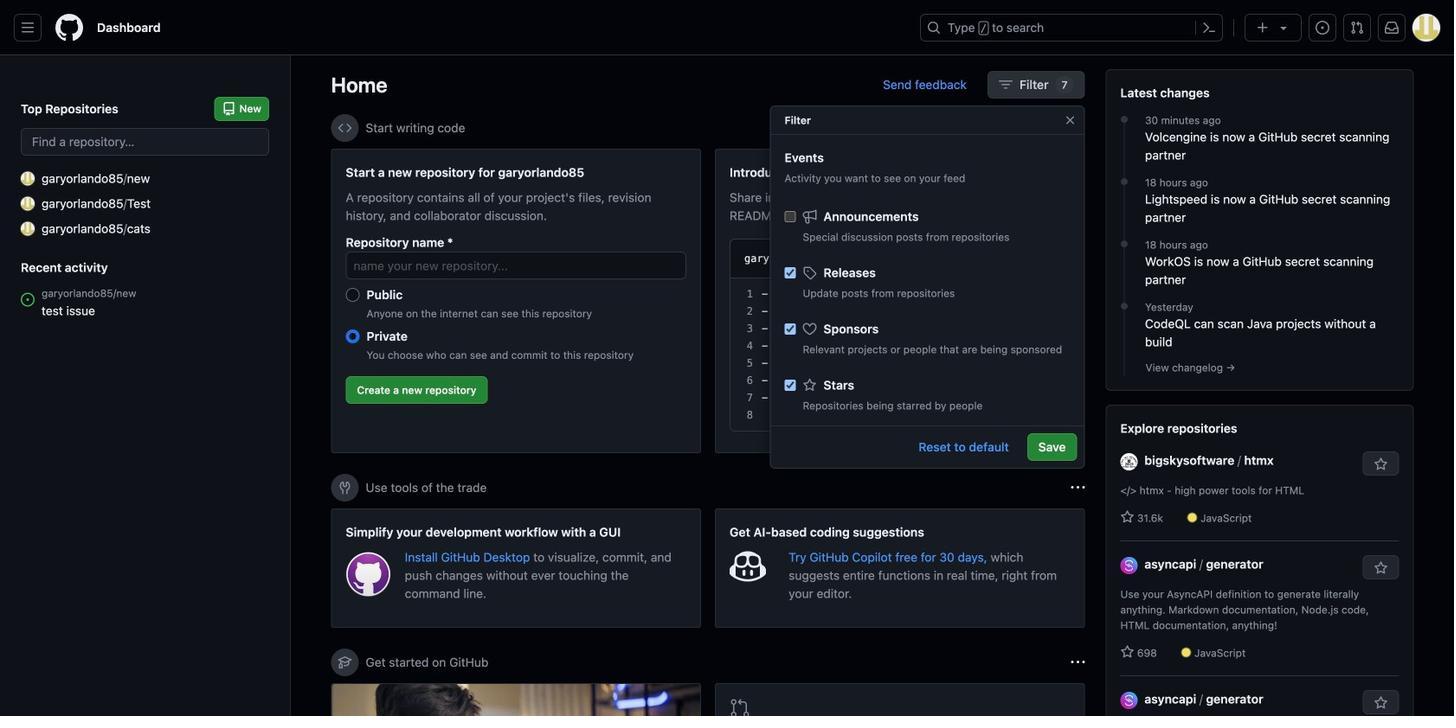 Task type: describe. For each thing, give the bounding box(es) containing it.
star image for @bigskysoftware profile image
[[1121, 511, 1135, 525]]

tools image
[[338, 481, 352, 495]]

explore repositories navigation
[[1106, 405, 1414, 717]]

homepage image
[[55, 14, 83, 42]]

get ai-based coding suggestions element
[[715, 509, 1085, 629]]

code image
[[338, 121, 352, 135]]

introduce yourself with a profile readme element
[[715, 149, 1085, 454]]

why am i seeing this? image for the introduce yourself with a profile readme element
[[1072, 121, 1085, 135]]

open issue image
[[21, 293, 35, 307]]

mortar board image
[[338, 656, 352, 670]]

none submit inside the introduce yourself with a profile readme element
[[1000, 247, 1056, 271]]

@asyncapi profile image
[[1121, 557, 1138, 575]]

heart image
[[803, 323, 817, 336]]

cats image
[[21, 222, 35, 236]]

3 why am i seeing this? image from the top
[[1072, 656, 1085, 670]]

megaphone image
[[803, 210, 817, 224]]

Find a repository… text field
[[21, 128, 269, 156]]

none radio inside start a new repository element
[[346, 330, 360, 344]]

dot fill image
[[1118, 237, 1132, 251]]

filter image
[[999, 78, 1013, 92]]

@bigskysoftware profile image
[[1121, 454, 1138, 471]]

@asyncapi profile image
[[1121, 693, 1138, 710]]

star image
[[803, 379, 817, 393]]

star image for @asyncapi profile icon
[[1121, 646, 1135, 660]]

none radio inside start a new repository element
[[346, 288, 360, 302]]

what is github? image
[[332, 685, 701, 717]]

what is github? element
[[331, 684, 701, 717]]

why am i seeing this? image for get ai-based coding suggestions element
[[1072, 481, 1085, 495]]

2 dot fill image from the top
[[1118, 175, 1132, 189]]

notifications image
[[1385, 21, 1399, 35]]



Task type: vqa. For each thing, say whether or not it's contained in the screenshot.
dot fill icon
yes



Task type: locate. For each thing, give the bounding box(es) containing it.
1 vertical spatial dot fill image
[[1118, 175, 1132, 189]]

1 vertical spatial why am i seeing this? image
[[1072, 481, 1085, 495]]

why am i seeing this? image
[[1072, 121, 1085, 135], [1072, 481, 1085, 495], [1072, 656, 1085, 670]]

menu
[[771, 195, 1085, 652]]

2 star image from the top
[[1121, 646, 1135, 660]]

None checkbox
[[785, 380, 796, 391]]

None submit
[[1000, 247, 1056, 271]]

test image
[[21, 197, 35, 211]]

issue opened image
[[1316, 21, 1330, 35]]

dot fill image up dot fill icon
[[1118, 175, 1132, 189]]

0 vertical spatial why am i seeing this? image
[[1072, 121, 1085, 135]]

0 vertical spatial star this repository image
[[1375, 458, 1389, 472]]

star image up @asyncapi profile icon
[[1121, 511, 1135, 525]]

github desktop image
[[346, 552, 391, 598]]

star this repository image
[[1375, 458, 1389, 472], [1375, 562, 1389, 576]]

None radio
[[346, 288, 360, 302]]

2 vertical spatial dot fill image
[[1118, 300, 1132, 313]]

star image
[[1121, 511, 1135, 525], [1121, 646, 1135, 660]]

tag image
[[803, 266, 817, 280]]

star this repository image for @asyncapi profile icon
[[1375, 562, 1389, 576]]

dot fill image right close menu icon
[[1118, 113, 1132, 126]]

1 star image from the top
[[1121, 511, 1135, 525]]

None checkbox
[[785, 211, 796, 223], [785, 268, 796, 279], [785, 324, 796, 335], [785, 211, 796, 223], [785, 268, 796, 279], [785, 324, 796, 335]]

star image up @asyncapi profile image
[[1121, 646, 1135, 660]]

close menu image
[[1064, 113, 1078, 127]]

explore element
[[1106, 69, 1414, 717]]

2 why am i seeing this? image from the top
[[1072, 481, 1085, 495]]

3 dot fill image from the top
[[1118, 300, 1132, 313]]

1 star this repository image from the top
[[1375, 458, 1389, 472]]

1 vertical spatial star image
[[1121, 646, 1135, 660]]

triangle down image
[[1277, 21, 1291, 35]]

git pull request image
[[1351, 21, 1365, 35]]

star this repository image for @bigskysoftware profile image
[[1375, 458, 1389, 472]]

2 star this repository image from the top
[[1375, 562, 1389, 576]]

simplify your development workflow with a gui element
[[331, 509, 701, 629]]

dot fill image down dot fill icon
[[1118, 300, 1132, 313]]

1 vertical spatial star this repository image
[[1375, 562, 1389, 576]]

0 vertical spatial star image
[[1121, 511, 1135, 525]]

plus image
[[1256, 21, 1270, 35]]

star this repository image
[[1375, 697, 1389, 711]]

1 dot fill image from the top
[[1118, 113, 1132, 126]]

2 vertical spatial why am i seeing this? image
[[1072, 656, 1085, 670]]

new image
[[21, 172, 35, 186]]

1 why am i seeing this? image from the top
[[1072, 121, 1085, 135]]

0 vertical spatial dot fill image
[[1118, 113, 1132, 126]]

git pull request image
[[730, 699, 751, 717]]

Top Repositories search field
[[21, 128, 269, 156]]

command palette image
[[1203, 21, 1217, 35]]

name your new repository... text field
[[346, 252, 687, 280]]

start a new repository element
[[331, 149, 701, 454]]

None radio
[[346, 330, 360, 344]]

dot fill image
[[1118, 113, 1132, 126], [1118, 175, 1132, 189], [1118, 300, 1132, 313]]



